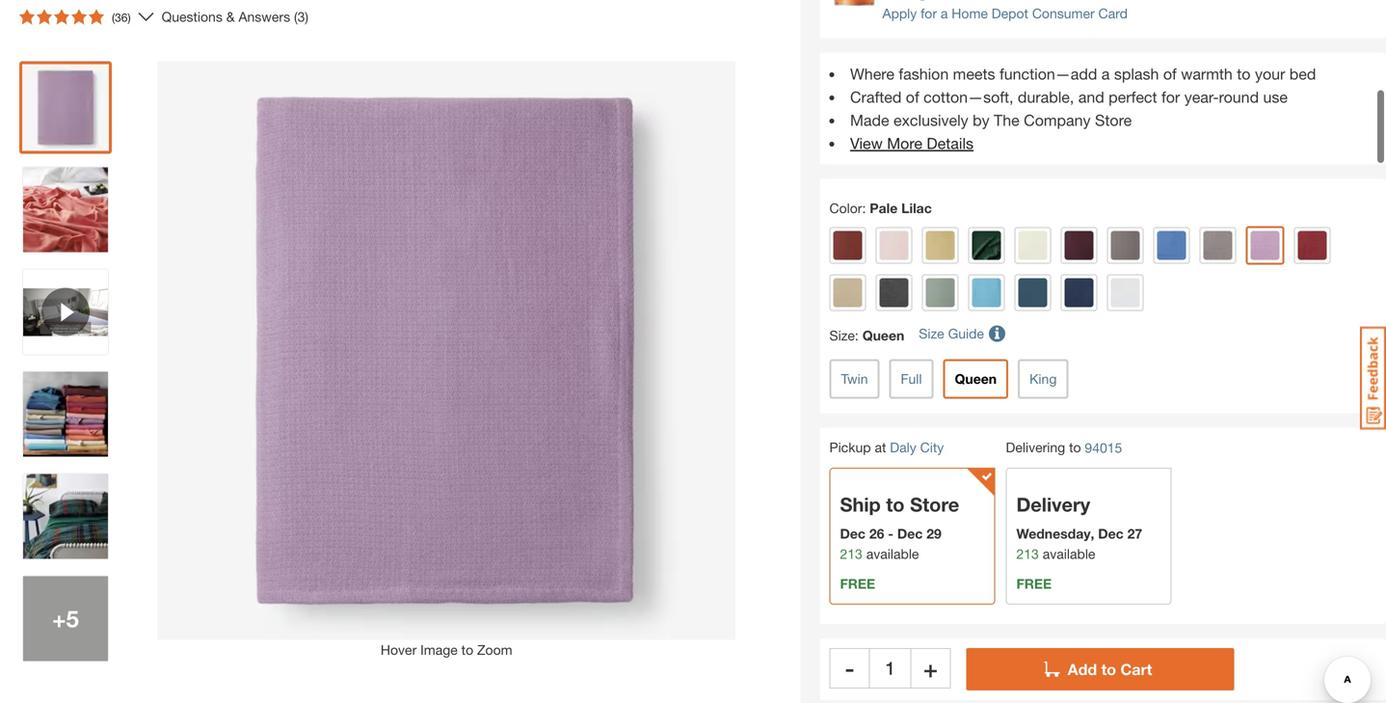 Task type: locate. For each thing, give the bounding box(es) containing it.
the company store bed blankets ko33 q pallilac a0.3 image
[[23, 474, 108, 559]]

mineral gray image
[[1204, 231, 1233, 260]]

size inside size guide button
[[919, 326, 945, 341]]

1 vertical spatial for
[[1162, 88, 1181, 106]]

1 horizontal spatial of
[[1164, 65, 1177, 83]]

for
[[921, 5, 937, 21], [1162, 88, 1181, 106]]

dec left 26
[[840, 526, 866, 541]]

+ 5
[[52, 605, 79, 632]]

size guide button
[[919, 316, 1009, 352]]

wednesday,
[[1017, 526, 1095, 541]]

queen
[[863, 327, 905, 343], [955, 371, 997, 387]]

1 horizontal spatial queen
[[955, 371, 997, 387]]

perfect
[[1109, 88, 1158, 106]]

to for cart
[[1102, 660, 1117, 678]]

daly
[[890, 439, 917, 455]]

available down 26
[[867, 546, 920, 562]]

of down fashion
[[906, 88, 920, 106]]

daly city button
[[890, 439, 944, 455]]

free for to
[[840, 576, 876, 592]]

213 down wednesday,
[[1017, 546, 1039, 562]]

0 horizontal spatial +
[[52, 605, 66, 632]]

to left 94015
[[1070, 439, 1082, 455]]

2 available from the left
[[1043, 546, 1096, 562]]

1 available from the left
[[867, 546, 920, 562]]

0 horizontal spatial size
[[830, 327, 855, 343]]

: up twin
[[855, 327, 859, 343]]

1 horizontal spatial 213
[[1017, 546, 1039, 562]]

to right ship
[[887, 493, 905, 516]]

pickup
[[830, 439, 871, 455]]

consumer
[[1033, 5, 1095, 21]]

to
[[1238, 65, 1251, 83], [1070, 439, 1082, 455], [887, 493, 905, 516], [462, 642, 474, 658], [1102, 660, 1117, 678]]

0 vertical spatial store
[[1096, 111, 1132, 129]]

2 free from the left
[[1017, 576, 1052, 592]]

butterscotch image
[[926, 231, 955, 260]]

full button
[[890, 359, 934, 399]]

0 horizontal spatial :
[[855, 327, 859, 343]]

free
[[840, 576, 876, 592], [1017, 576, 1052, 592]]

delivery
[[1017, 493, 1091, 516]]

white image
[[1111, 278, 1140, 307]]

feedback link image
[[1361, 326, 1387, 430]]

+ button
[[911, 648, 951, 689]]

0 vertical spatial :
[[863, 200, 866, 216]]

depot
[[992, 5, 1029, 21]]

3 dec from the left
[[1099, 526, 1124, 541]]

to up round
[[1238, 65, 1251, 83]]

true navy image
[[1065, 278, 1094, 307]]

1 vertical spatial store
[[910, 493, 960, 516]]

meets
[[953, 65, 996, 83]]

store up 29
[[910, 493, 960, 516]]

queen down guide
[[955, 371, 997, 387]]

+ for + 5
[[52, 605, 66, 632]]

to inside where fashion meets function—add a splash of warmth to your bed crafted of cotton—soft, durable, and perfect for year-round use made exclusively by the company store view more details
[[1238, 65, 1251, 83]]

image
[[421, 642, 458, 658]]

blush image
[[880, 231, 909, 260]]

213 down ship
[[840, 546, 863, 562]]

1 vertical spatial :
[[855, 327, 859, 343]]

0 horizontal spatial -
[[846, 654, 855, 682]]

cart
[[1121, 660, 1153, 678]]

dec left the 27
[[1099, 526, 1124, 541]]

ship
[[840, 493, 881, 516]]

0 horizontal spatial free
[[840, 576, 876, 592]]

- right 26
[[888, 526, 894, 541]]

0 vertical spatial +
[[52, 605, 66, 632]]

None field
[[870, 648, 911, 689]]

merlot image
[[1065, 231, 1094, 260]]

size
[[919, 326, 945, 341], [830, 327, 855, 343]]

a
[[941, 5, 948, 21], [1102, 65, 1110, 83]]

city
[[921, 439, 944, 455]]

1 horizontal spatial -
[[888, 526, 894, 541]]

1 vertical spatial +
[[924, 654, 938, 682]]

213 inside ship to store dec 26 - dec 29 213 available
[[840, 546, 863, 562]]

1 213 from the left
[[840, 546, 863, 562]]

for right apply
[[921, 5, 937, 21]]

a left home
[[941, 5, 948, 21]]

- inside ship to store dec 26 - dec 29 213 available
[[888, 526, 894, 541]]

queen down slate gray icon
[[863, 327, 905, 343]]

at
[[875, 439, 887, 455]]

king
[[1030, 371, 1057, 387]]

0 horizontal spatial store
[[910, 493, 960, 516]]

free for wednesday,
[[1017, 576, 1052, 592]]

1 horizontal spatial a
[[1102, 65, 1110, 83]]

turquoise image
[[973, 278, 1002, 307]]

free down 26
[[840, 576, 876, 592]]

round
[[1220, 88, 1260, 106]]

cotton—soft,
[[924, 88, 1014, 106]]

twin
[[841, 371, 868, 387]]

available
[[867, 546, 920, 562], [1043, 546, 1096, 562]]

for left the year-
[[1162, 88, 1181, 106]]

5 stars image
[[19, 9, 104, 25]]

use
[[1264, 88, 1288, 106]]

the
[[994, 111, 1020, 129]]

0 vertical spatial for
[[921, 5, 937, 21]]

to inside ship to store dec 26 - dec 29 213 available
[[887, 493, 905, 516]]

dec left 29
[[898, 526, 923, 541]]

1 horizontal spatial free
[[1017, 576, 1052, 592]]

of right splash
[[1164, 65, 1177, 83]]

apply
[[883, 5, 917, 21]]

1 vertical spatial of
[[906, 88, 920, 106]]

to for 94015
[[1070, 439, 1082, 455]]

splash
[[1115, 65, 1160, 83]]

+ inside button
[[924, 654, 938, 682]]

store
[[1096, 111, 1132, 129], [910, 493, 960, 516]]

size for size : queen
[[830, 327, 855, 343]]

twin button
[[830, 359, 880, 399]]

hover image to zoom button
[[157, 61, 736, 660]]

durable,
[[1018, 88, 1075, 106]]

(3)
[[294, 9, 309, 25]]

available down wednesday,
[[1043, 546, 1096, 562]]

213
[[840, 546, 863, 562], [1017, 546, 1039, 562]]

0 vertical spatial -
[[888, 526, 894, 541]]

0 horizontal spatial available
[[867, 546, 920, 562]]

+ for +
[[924, 654, 938, 682]]

pale
[[870, 200, 898, 216]]

size down sand icon on the right of the page
[[830, 327, 855, 343]]

1 horizontal spatial store
[[1096, 111, 1132, 129]]

1 horizontal spatial +
[[924, 654, 938, 682]]

mocha image
[[1111, 231, 1140, 260]]

0 horizontal spatial a
[[941, 5, 948, 21]]

answers
[[239, 9, 290, 25]]

thyme image
[[926, 278, 955, 307]]

- left '+' button
[[846, 654, 855, 682]]

free down wednesday,
[[1017, 576, 1052, 592]]

- inside button
[[846, 654, 855, 682]]

&
[[226, 9, 235, 25]]

full
[[901, 371, 922, 387]]

:
[[863, 200, 866, 216], [855, 327, 859, 343]]

add to cart
[[1068, 660, 1153, 678]]

2 213 from the left
[[1017, 546, 1039, 562]]

1 free from the left
[[840, 576, 876, 592]]

to right add
[[1102, 660, 1117, 678]]

dec inside delivery wednesday, dec 27 213 available
[[1099, 526, 1124, 541]]

1 horizontal spatial size
[[919, 326, 945, 341]]

to inside delivering to 94015
[[1070, 439, 1082, 455]]

pickup at daly city
[[830, 439, 944, 455]]

1 vertical spatial -
[[846, 654, 855, 682]]

: left 'pale'
[[863, 200, 866, 216]]

teal image
[[1019, 278, 1048, 307]]

0 horizontal spatial dec
[[840, 526, 866, 541]]

1 vertical spatial a
[[1102, 65, 1110, 83]]

0 horizontal spatial queen
[[863, 327, 905, 343]]

1 horizontal spatial :
[[863, 200, 866, 216]]

zoom
[[477, 642, 513, 658]]

+
[[52, 605, 66, 632], [924, 654, 938, 682]]

dark green image
[[973, 231, 1002, 260]]

0 vertical spatial of
[[1164, 65, 1177, 83]]

0 vertical spatial queen
[[863, 327, 905, 343]]

1 horizontal spatial available
[[1043, 546, 1096, 562]]

available inside delivery wednesday, dec 27 213 available
[[1043, 546, 1096, 562]]

slate gray image
[[880, 278, 909, 307]]

store inside where fashion meets function—add a splash of warmth to your bed crafted of cotton—soft, durable, and perfect for year-round use made exclusively by the company store view more details
[[1096, 111, 1132, 129]]

-
[[888, 526, 894, 541], [846, 654, 855, 682]]

1 horizontal spatial dec
[[898, 526, 923, 541]]

: for size
[[855, 327, 859, 343]]

0 horizontal spatial 213
[[840, 546, 863, 562]]

store down perfect
[[1096, 111, 1132, 129]]

1 horizontal spatial for
[[1162, 88, 1181, 106]]

size left guide
[[919, 326, 945, 341]]

red image
[[1299, 231, 1327, 260]]

dec
[[840, 526, 866, 541], [898, 526, 923, 541], [1099, 526, 1124, 541]]

a up and
[[1102, 65, 1110, 83]]

1 vertical spatial queen
[[955, 371, 997, 387]]

of
[[1164, 65, 1177, 83], [906, 88, 920, 106]]

2 horizontal spatial dec
[[1099, 526, 1124, 541]]

: for color
[[863, 200, 866, 216]]

view
[[851, 134, 883, 152]]



Task type: describe. For each thing, give the bounding box(es) containing it.
view more details link
[[851, 134, 974, 152]]

0 vertical spatial a
[[941, 5, 948, 21]]

warmth
[[1182, 65, 1233, 83]]

store inside ship to store dec 26 - dec 29 213 available
[[910, 493, 960, 516]]

to left the 'zoom'
[[462, 642, 474, 658]]

card
[[1099, 5, 1128, 21]]

29
[[927, 526, 942, 541]]

available inside ship to store dec 26 - dec 29 213 available
[[867, 546, 920, 562]]

and
[[1079, 88, 1105, 106]]

ship to store dec 26 - dec 29 213 available
[[840, 493, 960, 562]]

guide
[[949, 326, 985, 341]]

94015
[[1085, 440, 1123, 456]]

lilac
[[902, 200, 932, 216]]

questions & answers (3)
[[162, 9, 309, 25]]

color : pale lilac
[[830, 200, 932, 216]]

delivery wednesday, dec 27 213 available
[[1017, 493, 1143, 562]]

sand image
[[834, 278, 863, 307]]

bed
[[1290, 65, 1317, 83]]

more
[[887, 134, 923, 152]]

by
[[973, 111, 990, 129]]

your
[[1256, 65, 1286, 83]]

fashion
[[899, 65, 949, 83]]

a inside where fashion meets function—add a splash of warmth to your bed crafted of cotton—soft, durable, and perfect for year-round use made exclusively by the company store view more details
[[1102, 65, 1110, 83]]

function—add
[[1000, 65, 1098, 83]]

add
[[1068, 660, 1098, 678]]

king button
[[1019, 359, 1069, 399]]

6015892936001 image
[[23, 270, 108, 354]]

0 horizontal spatial of
[[906, 88, 920, 106]]

- button
[[830, 648, 870, 689]]

to for store
[[887, 493, 905, 516]]

home
[[952, 5, 988, 21]]

the company store bed blankets ko33 q pallilac 1d.4 image
[[23, 576, 108, 661]]

the company store bed blankets ko33 q pallilac 40.2 image
[[23, 372, 108, 457]]

auburn image
[[834, 231, 863, 260]]

size for size guide
[[919, 326, 945, 341]]

hover
[[381, 642, 417, 658]]

27
[[1128, 526, 1143, 541]]

hover image to zoom
[[381, 642, 513, 658]]

the company store bed blankets ko33 q pallilac e1.1 image
[[23, 167, 108, 252]]

0 horizontal spatial for
[[921, 5, 937, 21]]

questions
[[162, 9, 223, 25]]

delivering to 94015
[[1006, 439, 1123, 456]]

details
[[927, 134, 974, 152]]

pale lilac image
[[1251, 231, 1280, 260]]

2 dec from the left
[[898, 526, 923, 541]]

for inside where fashion meets function—add a splash of warmth to your bed crafted of cotton—soft, durable, and perfect for year-round use made exclusively by the company store view more details
[[1162, 88, 1181, 106]]

size guide
[[919, 326, 985, 341]]

made
[[851, 111, 890, 129]]

(36) button
[[12, 1, 138, 32]]

apply now image
[[835, 0, 883, 6]]

queen button
[[944, 359, 1009, 399]]

1 dec from the left
[[840, 526, 866, 541]]

where
[[851, 65, 895, 83]]

year-
[[1185, 88, 1220, 106]]

94015 link
[[1085, 438, 1123, 458]]

ivory image
[[1019, 231, 1048, 260]]

5
[[66, 605, 79, 632]]

crafted
[[851, 88, 902, 106]]

(36)
[[112, 11, 131, 24]]

apply for a home depot consumer card
[[883, 5, 1128, 21]]

color
[[830, 200, 863, 216]]

marine blue image
[[1158, 231, 1187, 260]]

26
[[870, 526, 885, 541]]

where fashion meets function—add a splash of warmth to your bed crafted of cotton—soft, durable, and perfect for year-round use made exclusively by the company store view more details
[[851, 65, 1317, 152]]

size : queen
[[830, 327, 905, 343]]

the company store bed blankets ko33 q pallilac 64.0 image
[[23, 65, 108, 150]]

(36) link
[[12, 1, 154, 32]]

add to cart button
[[967, 648, 1235, 690]]

company
[[1024, 111, 1091, 129]]

queen inside queen button
[[955, 371, 997, 387]]

apply for a home depot consumer card link
[[883, 5, 1128, 21]]

213 inside delivery wednesday, dec 27 213 available
[[1017, 546, 1039, 562]]

exclusively
[[894, 111, 969, 129]]

delivering
[[1006, 439, 1066, 455]]



Task type: vqa. For each thing, say whether or not it's contained in the screenshot.
+ related to + 5
yes



